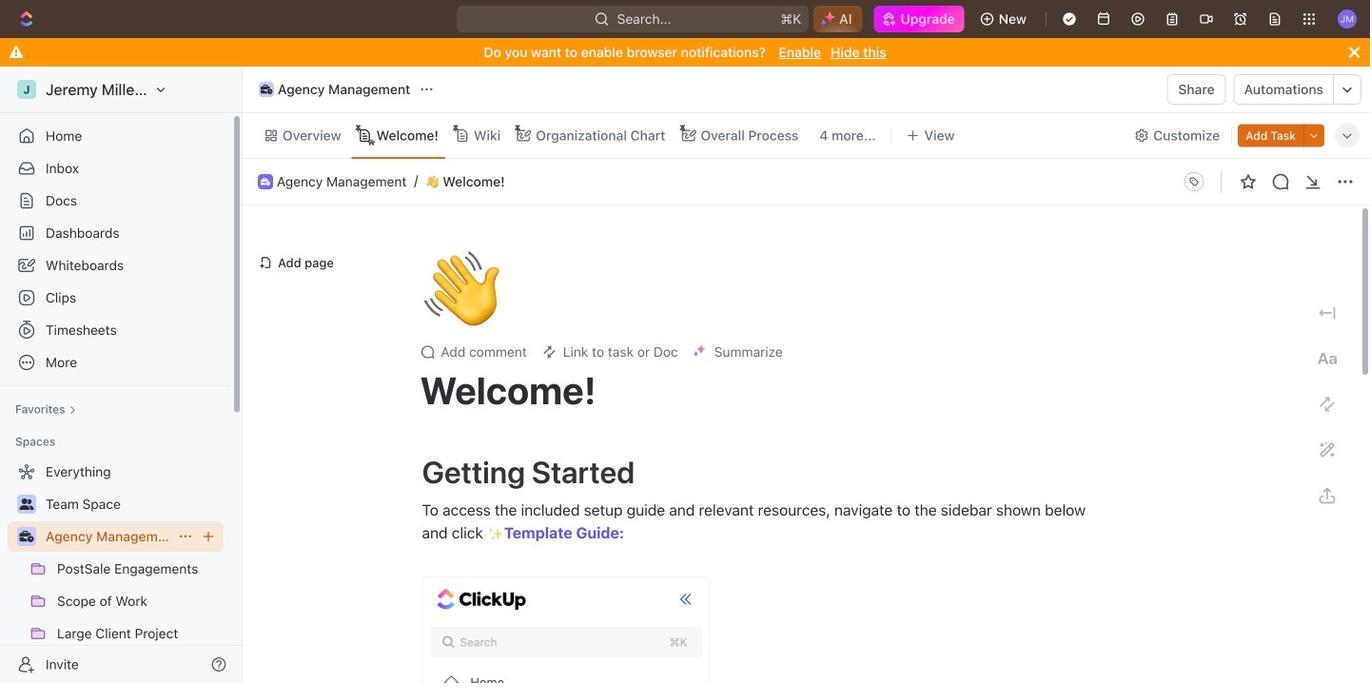 Task type: vqa. For each thing, say whether or not it's contained in the screenshot.
the rightmost business time icon
yes



Task type: locate. For each thing, give the bounding box(es) containing it.
business time image
[[20, 531, 34, 543]]

1 vertical spatial business time image
[[261, 178, 270, 185]]

0 vertical spatial business time image
[[261, 85, 272, 94]]

tree
[[8, 457, 224, 683]]

business time image
[[261, 85, 272, 94], [261, 178, 270, 185]]

dropdown menu image
[[1179, 167, 1210, 197]]



Task type: describe. For each thing, give the bounding box(es) containing it.
tree inside sidebar navigation
[[8, 457, 224, 683]]

sidebar navigation
[[0, 67, 247, 683]]

jeremy miller's workspace, , element
[[17, 80, 36, 99]]

user group image
[[20, 499, 34, 510]]



